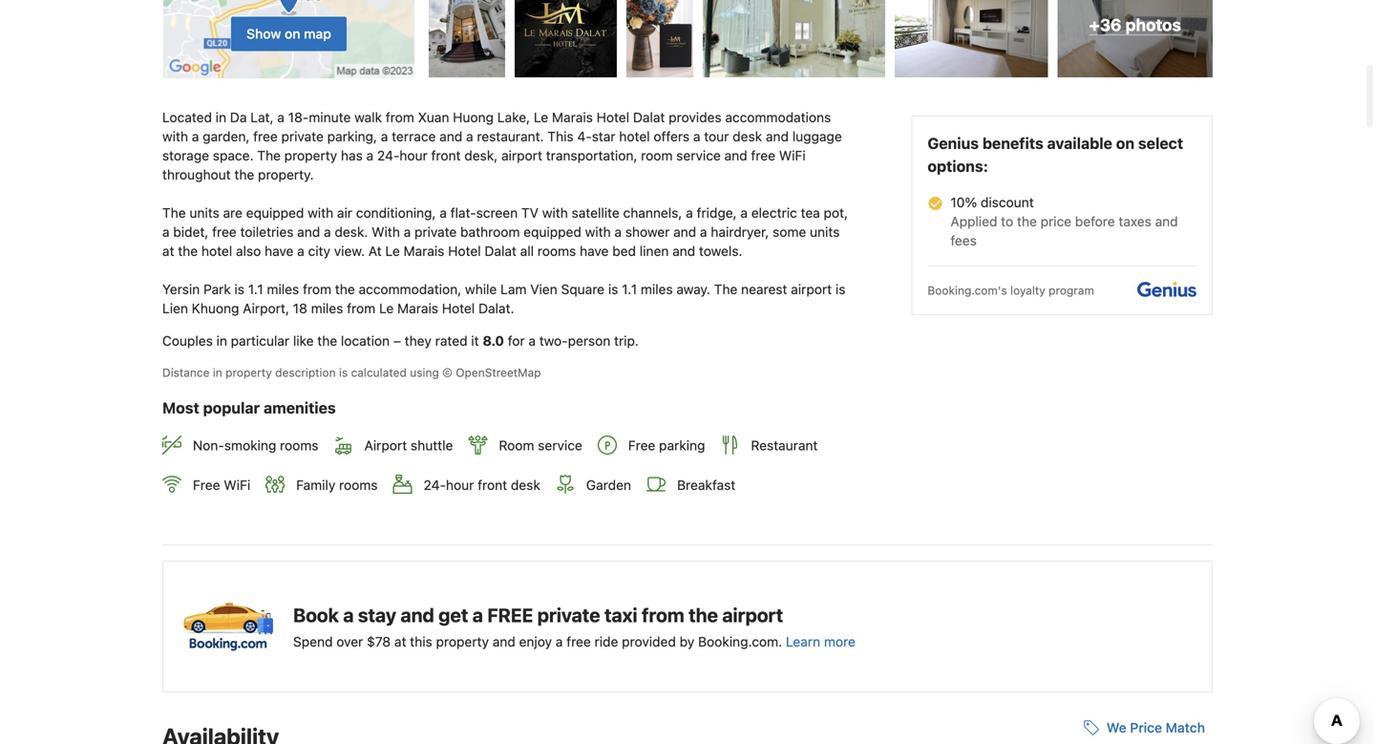 Task type: describe. For each thing, give the bounding box(es) containing it.
couples
[[162, 333, 213, 349]]

0 vertical spatial marais
[[552, 110, 593, 125]]

1 vertical spatial rooms
[[280, 437, 319, 453]]

0 vertical spatial dalat
[[633, 110, 665, 125]]

da
[[230, 110, 247, 125]]

view.
[[334, 243, 365, 259]]

©
[[442, 366, 453, 379]]

the down space.
[[234, 167, 254, 183]]

garden
[[586, 477, 631, 493]]

from up terrace
[[386, 110, 414, 125]]

and right linen
[[673, 243, 696, 259]]

a right with
[[404, 224, 411, 240]]

+36
[[1090, 15, 1122, 35]]

park
[[204, 281, 231, 297]]

flat-
[[451, 205, 476, 221]]

room
[[641, 148, 673, 163]]

yersin
[[162, 281, 200, 297]]

some
[[773, 224, 807, 240]]

options:
[[928, 157, 989, 175]]

this
[[548, 129, 574, 144]]

spend
[[293, 634, 333, 649]]

0 horizontal spatial on
[[285, 26, 300, 42]]

airport shuttle
[[364, 437, 453, 453]]

has
[[341, 148, 363, 163]]

air
[[337, 205, 353, 221]]

1 vertical spatial airport
[[791, 281, 832, 297]]

lam
[[501, 281, 527, 297]]

free for free parking
[[628, 437, 656, 453]]

transportation,
[[546, 148, 638, 163]]

with left air
[[308, 205, 334, 221]]

taxes
[[1119, 214, 1152, 229]]

airport,
[[243, 301, 289, 316]]

from up 18
[[303, 281, 332, 297]]

+36 photos link
[[1058, 0, 1213, 78]]

a down fridge,
[[700, 224, 707, 240]]

and right "shower"
[[674, 224, 697, 240]]

and up city
[[297, 224, 320, 240]]

1 vertical spatial front
[[478, 477, 507, 493]]

restaurant
[[751, 437, 818, 453]]

accommodations
[[725, 110, 831, 125]]

is left calculated at the left
[[339, 366, 348, 379]]

and down tour
[[725, 148, 748, 163]]

a down provides
[[693, 129, 701, 144]]

two-
[[540, 333, 568, 349]]

a up city
[[324, 224, 331, 240]]

city
[[308, 243, 331, 259]]

garden,
[[203, 129, 250, 144]]

also
[[236, 243, 261, 259]]

non-
[[193, 437, 224, 453]]

1 1.1 from the left
[[248, 281, 263, 297]]

a left 18- in the top left of the page
[[277, 110, 285, 125]]

0 horizontal spatial private
[[281, 129, 324, 144]]

stay
[[358, 604, 397, 626]]

price
[[1041, 214, 1072, 229]]

for
[[508, 333, 525, 349]]

enjoy
[[519, 634, 552, 649]]

booking.com's
[[928, 284, 1008, 297]]

1 vertical spatial hour
[[446, 477, 474, 493]]

book a stay and get a free private taxi from the airport spend over ‎$78‏ at this property and enjoy a free ride provided by booking.com. learn more
[[293, 604, 856, 649]]

4-
[[577, 129, 592, 144]]

free inside book a stay and get a free private taxi from the airport spend over ‎$78‏ at this property and enjoy a free ride provided by booking.com. learn more
[[567, 634, 591, 649]]

shuttle
[[411, 437, 453, 453]]

located
[[162, 110, 212, 125]]

square
[[561, 281, 605, 297]]

1 vertical spatial dalat
[[485, 243, 517, 259]]

0 horizontal spatial hotel
[[202, 243, 232, 259]]

linen
[[640, 243, 669, 259]]

xuan
[[418, 110, 449, 125]]

distance in property description is calculated using © openstreetmap
[[162, 366, 541, 379]]

restaurant.
[[477, 129, 544, 144]]

0 horizontal spatial airport
[[502, 148, 543, 163]]

terrace
[[392, 129, 436, 144]]

in for distance
[[213, 366, 222, 379]]

match
[[1166, 720, 1206, 735]]

on inside genius benefits available on select options:
[[1117, 134, 1135, 152]]

at inside book a stay and get a free private taxi from the airport spend over ‎$78‏ at this property and enjoy a free ride provided by booking.com. learn more
[[394, 634, 406, 649]]

openstreetmap
[[456, 366, 541, 379]]

1 vertical spatial desk
[[511, 477, 541, 493]]

huong
[[453, 110, 494, 125]]

khuong
[[192, 301, 239, 316]]

with down satellite
[[585, 224, 611, 240]]

screen
[[476, 205, 518, 221]]

offers
[[654, 129, 690, 144]]

bidet,
[[173, 224, 209, 240]]

genius
[[928, 134, 979, 152]]

parking,
[[327, 129, 377, 144]]

+36 photos
[[1090, 15, 1182, 35]]

–
[[394, 333, 401, 349]]

rooms inside located in da lat, a 18-minute walk from xuan huong lake, le marais hotel dalat provides accommodations with a garden, free private parking, a terrace and a restaurant. this 4-star hotel offers a tour desk and luggage storage space. the property has a 24-hour front desk, airport transportation, room service and free wifi throughout the property. the units are equipped with air conditioning, a flat-screen tv with satellite channels, a fridge, a electric tea pot, a bidet, free toiletries and a desk. with a private bathroom equipped with a shower and a hairdryer, some units at the hotel also have a city view. at le marais hotel dalat all rooms have bed linen and towels. yersin park is 1.1 miles from the accommodation, while lam vien square is 1.1 miles away. the nearest airport is lien khuong airport, 18 miles from le marais hotel dalat.
[[538, 243, 576, 259]]

a right for in the top left of the page
[[529, 333, 536, 349]]

shower
[[626, 224, 670, 240]]

toiletries
[[240, 224, 294, 240]]

and inside 10% discount applied to the price before taxes and fees
[[1156, 214, 1179, 229]]

a left bidet,
[[162, 224, 170, 240]]

like
[[293, 333, 314, 349]]

2 vertical spatial the
[[714, 281, 738, 297]]

a down the 'located' at left top
[[192, 129, 199, 144]]

18-
[[288, 110, 309, 125]]

and down xuan
[[440, 129, 463, 144]]

with right tv
[[542, 205, 568, 221]]

show
[[247, 26, 281, 42]]

8.0
[[483, 333, 504, 349]]

amenities
[[264, 399, 336, 417]]

electric
[[752, 205, 797, 221]]

this
[[410, 634, 433, 649]]

book
[[293, 604, 339, 626]]

in for couples
[[216, 333, 227, 349]]

a right the has at the left
[[366, 148, 374, 163]]

vien
[[530, 281, 558, 297]]

taxi
[[605, 604, 638, 626]]

2 vertical spatial rooms
[[339, 477, 378, 493]]

from up 'location'
[[347, 301, 376, 316]]

free down are
[[212, 224, 237, 240]]

genius benefits available on select options:
[[928, 134, 1184, 175]]

lat,
[[251, 110, 274, 125]]

private inside book a stay and get a free private taxi from the airport spend over ‎$78‏ at this property and enjoy a free ride provided by booking.com. learn more
[[538, 604, 600, 626]]

over
[[337, 634, 363, 649]]

luggage
[[793, 129, 842, 144]]

a left city
[[297, 243, 305, 259]]

1 vertical spatial hotel
[[448, 243, 481, 259]]

a down the walk
[[381, 129, 388, 144]]

loyalty
[[1011, 284, 1046, 297]]

price
[[1130, 720, 1163, 735]]

the right like
[[317, 333, 337, 349]]

0 horizontal spatial wifi
[[224, 477, 250, 493]]

at
[[369, 243, 382, 259]]

24- inside located in da lat, a 18-minute walk from xuan huong lake, le marais hotel dalat provides accommodations with a garden, free private parking, a terrace and a restaurant. this 4-star hotel offers a tour desk and luggage storage space. the property has a 24-hour front desk, airport transportation, room service and free wifi throughout the property. the units are equipped with air conditioning, a flat-screen tv with satellite channels, a fridge, a electric tea pot, a bidet, free toiletries and a desk. with a private bathroom equipped with a shower and a hairdryer, some units at the hotel also have a city view. at le marais hotel dalat all rooms have bed linen and towels. yersin park is 1.1 miles from the accommodation, while lam vien square is 1.1 miles away. the nearest airport is lien khuong airport, 18 miles from le marais hotel dalat.
[[377, 148, 400, 163]]

program
[[1049, 284, 1095, 297]]

while
[[465, 281, 497, 297]]

desk inside located in da lat, a 18-minute walk from xuan huong lake, le marais hotel dalat provides accommodations with a garden, free private parking, a terrace and a restaurant. this 4-star hotel offers a tour desk and luggage storage space. the property has a 24-hour front desk, airport transportation, room service and free wifi throughout the property. the units are equipped with air conditioning, a flat-screen tv with satellite channels, a fridge, a electric tea pot, a bidet, free toiletries and a desk. with a private bathroom equipped with a shower and a hairdryer, some units at the hotel also have a city view. at le marais hotel dalat all rooms have bed linen and towels. yersin park is 1.1 miles from the accommodation, while lam vien square is 1.1 miles away. the nearest airport is lien khuong airport, 18 miles from le marais hotel dalat.
[[733, 129, 762, 144]]

free for free wifi
[[193, 477, 220, 493]]

2 vertical spatial le
[[379, 301, 394, 316]]

most
[[162, 399, 199, 417]]

with up storage
[[162, 129, 188, 144]]

is right park
[[235, 281, 245, 297]]

get
[[439, 604, 468, 626]]

property inside book a stay and get a free private taxi from the airport spend over ‎$78‏ at this property and enjoy a free ride provided by booking.com. learn more
[[436, 634, 489, 649]]

lien
[[162, 301, 188, 316]]



Task type: vqa. For each thing, say whether or not it's contained in the screenshot.
AND
yes



Task type: locate. For each thing, give the bounding box(es) containing it.
bed
[[613, 243, 636, 259]]

1 horizontal spatial dalat
[[633, 110, 665, 125]]

24- down shuttle in the left of the page
[[424, 477, 446, 493]]

the up property.
[[257, 148, 281, 163]]

they
[[405, 333, 432, 349]]

0 horizontal spatial hour
[[400, 148, 428, 163]]

equipped down tv
[[524, 224, 582, 240]]

airport up booking.com.
[[723, 604, 784, 626]]

at inside located in da lat, a 18-minute walk from xuan huong lake, le marais hotel dalat provides accommodations with a garden, free private parking, a terrace and a restaurant. this 4-star hotel offers a tour desk and luggage storage space. the property has a 24-hour front desk, airport transportation, room service and free wifi throughout the property. the units are equipped with air conditioning, a flat-screen tv with satellite channels, a fridge, a electric tea pot, a bidet, free toiletries and a desk. with a private bathroom equipped with a shower and a hairdryer, some units at the hotel also have a city view. at le marais hotel dalat all rooms have bed linen and towels. yersin park is 1.1 miles from the accommodation, while lam vien square is 1.1 miles away. the nearest airport is lien khuong airport, 18 miles from le marais hotel dalat.
[[162, 243, 174, 259]]

1 horizontal spatial hotel
[[619, 129, 650, 144]]

to
[[1001, 214, 1014, 229]]

throughout
[[162, 167, 231, 183]]

0 horizontal spatial miles
[[267, 281, 299, 297]]

free left ride
[[567, 634, 591, 649]]

and down accommodations at the right top of the page
[[766, 129, 789, 144]]

at down bidet,
[[162, 243, 174, 259]]

in right distance
[[213, 366, 222, 379]]

dalat down bathroom on the left top
[[485, 243, 517, 259]]

front left "desk,"
[[431, 148, 461, 163]]

0 vertical spatial at
[[162, 243, 174, 259]]

1 horizontal spatial wifi
[[779, 148, 806, 163]]

using
[[410, 366, 439, 379]]

a down huong
[[466, 129, 473, 144]]

dalat.
[[479, 301, 514, 316]]

the down bidet,
[[178, 243, 198, 259]]

with
[[372, 224, 400, 240]]

0 vertical spatial equipped
[[246, 205, 304, 221]]

24- down terrace
[[377, 148, 400, 163]]

0 horizontal spatial 1.1
[[248, 281, 263, 297]]

1 horizontal spatial equipped
[[524, 224, 582, 240]]

2 horizontal spatial airport
[[791, 281, 832, 297]]

from inside book a stay and get a free private taxi from the airport spend over ‎$78‏ at this property and enjoy a free ride provided by booking.com. learn more
[[642, 604, 685, 626]]

book a stay and get a free private taxi from the airport image
[[179, 577, 278, 676]]

1 horizontal spatial have
[[580, 243, 609, 259]]

2 vertical spatial marais
[[397, 301, 438, 316]]

0 vertical spatial in
[[216, 110, 226, 125]]

0 horizontal spatial 24-
[[377, 148, 400, 163]]

by
[[680, 634, 695, 649]]

1 horizontal spatial free
[[628, 437, 656, 453]]

free
[[628, 437, 656, 453], [193, 477, 220, 493]]

1 vertical spatial in
[[216, 333, 227, 349]]

discount
[[981, 195, 1034, 210]]

0 vertical spatial units
[[190, 205, 219, 221]]

hour inside located in da lat, a 18-minute walk from xuan huong lake, le marais hotel dalat provides accommodations with a garden, free private parking, a terrace and a restaurant. this 4-star hotel offers a tour desk and luggage storage space. the property has a 24-hour front desk, airport transportation, room service and free wifi throughout the property. the units are equipped with air conditioning, a flat-screen tv with satellite channels, a fridge, a electric tea pot, a bidet, free toiletries and a desk. with a private bathroom equipped with a shower and a hairdryer, some units at the hotel also have a city view. at le marais hotel dalat all rooms have bed linen and towels. yersin park is 1.1 miles from the accommodation, while lam vien square is 1.1 miles away. the nearest airport is lien khuong airport, 18 miles from le marais hotel dalat.
[[400, 148, 428, 163]]

1 horizontal spatial the
[[257, 148, 281, 163]]

le right lake,
[[534, 110, 549, 125]]

0 vertical spatial on
[[285, 26, 300, 42]]

0 vertical spatial front
[[431, 148, 461, 163]]

wifi down luggage
[[779, 148, 806, 163]]

rooms down 'amenities'
[[280, 437, 319, 453]]

2 horizontal spatial property
[[436, 634, 489, 649]]

hotel up star
[[597, 110, 630, 125]]

0 vertical spatial hour
[[400, 148, 428, 163]]

hotel down bathroom on the left top
[[448, 243, 481, 259]]

and up this
[[401, 604, 435, 626]]

1 vertical spatial the
[[162, 205, 186, 221]]

1 horizontal spatial desk
[[733, 129, 762, 144]]

free
[[488, 604, 533, 626]]

0 horizontal spatial service
[[538, 437, 583, 453]]

1 horizontal spatial private
[[415, 224, 457, 240]]

1 horizontal spatial property
[[284, 148, 337, 163]]

1 horizontal spatial service
[[677, 148, 721, 163]]

away.
[[677, 281, 711, 297]]

from up provided on the bottom of the page
[[642, 604, 685, 626]]

satellite
[[572, 205, 620, 221]]

map
[[304, 26, 331, 42]]

free down lat,
[[253, 129, 278, 144]]

1 vertical spatial free
[[193, 477, 220, 493]]

wifi down smoking
[[224, 477, 250, 493]]

provides
[[669, 110, 722, 125]]

airport inside book a stay and get a free private taxi from the airport spend over ‎$78‏ at this property and enjoy a free ride provided by booking.com. learn more
[[723, 604, 784, 626]]

marais up accommodation,
[[404, 243, 445, 259]]

1 vertical spatial on
[[1117, 134, 1135, 152]]

free down non-
[[193, 477, 220, 493]]

0 horizontal spatial rooms
[[280, 437, 319, 453]]

a right get
[[473, 604, 483, 626]]

rated
[[435, 333, 468, 349]]

equipped up toiletries
[[246, 205, 304, 221]]

we price match
[[1107, 720, 1206, 735]]

units up bidet,
[[190, 205, 219, 221]]

have left bed
[[580, 243, 609, 259]]

hour down terrace
[[400, 148, 428, 163]]

0 horizontal spatial at
[[162, 243, 174, 259]]

le down accommodation,
[[379, 301, 394, 316]]

0 horizontal spatial desk
[[511, 477, 541, 493]]

we
[[1107, 720, 1127, 735]]

a up over
[[343, 604, 354, 626]]

booking.com.
[[698, 634, 782, 649]]

miles right 18
[[311, 301, 343, 316]]

1 vertical spatial le
[[385, 243, 400, 259]]

star
[[592, 129, 616, 144]]

all
[[520, 243, 534, 259]]

desk.
[[335, 224, 368, 240]]

airport
[[364, 437, 407, 453]]

1 vertical spatial private
[[415, 224, 457, 240]]

service inside located in da lat, a 18-minute walk from xuan huong lake, le marais hotel dalat provides accommodations with a garden, free private parking, a terrace and a restaurant. this 4-star hotel offers a tour desk and luggage storage space. the property has a 24-hour front desk, airport transportation, room service and free wifi throughout the property. the units are equipped with air conditioning, a flat-screen tv with satellite channels, a fridge, a electric tea pot, a bidet, free toiletries and a desk. with a private bathroom equipped with a shower and a hairdryer, some units at the hotel also have a city view. at le marais hotel dalat all rooms have bed linen and towels. yersin park is 1.1 miles from the accommodation, while lam vien square is 1.1 miles away. the nearest airport is lien khuong airport, 18 miles from le marais hotel dalat.
[[677, 148, 721, 163]]

is right square
[[608, 281, 618, 297]]

1.1 up airport,
[[248, 281, 263, 297]]

‎$78‏
[[367, 634, 391, 649]]

the up bidet,
[[162, 205, 186, 221]]

couples in particular like the location – they rated it 8.0 for a two-person trip.
[[162, 333, 639, 349]]

free wifi
[[193, 477, 250, 493]]

storage
[[162, 148, 209, 163]]

the inside 10% discount applied to the price before taxes and fees
[[1017, 214, 1037, 229]]

1 horizontal spatial on
[[1117, 134, 1135, 152]]

more
[[824, 634, 856, 649]]

2 vertical spatial in
[[213, 366, 222, 379]]

0 horizontal spatial units
[[190, 205, 219, 221]]

units
[[190, 205, 219, 221], [810, 224, 840, 240]]

desk right tour
[[733, 129, 762, 144]]

nearest
[[741, 281, 788, 297]]

1 horizontal spatial miles
[[311, 301, 343, 316]]

1 horizontal spatial hour
[[446, 477, 474, 493]]

in down khuong
[[216, 333, 227, 349]]

free
[[253, 129, 278, 144], [751, 148, 776, 163], [212, 224, 237, 240], [567, 634, 591, 649]]

2 vertical spatial private
[[538, 604, 600, 626]]

airport
[[502, 148, 543, 163], [791, 281, 832, 297], [723, 604, 784, 626]]

have
[[265, 243, 294, 259], [580, 243, 609, 259]]

0 vertical spatial service
[[677, 148, 721, 163]]

in inside located in da lat, a 18-minute walk from xuan huong lake, le marais hotel dalat provides accommodations with a garden, free private parking, a terrace and a restaurant. this 4-star hotel offers a tour desk and luggage storage space. the property has a 24-hour front desk, airport transportation, room service and free wifi throughout the property. the units are equipped with air conditioning, a flat-screen tv with satellite channels, a fridge, a electric tea pot, a bidet, free toiletries and a desk. with a private bathroom equipped with a shower and a hairdryer, some units at the hotel also have a city view. at le marais hotel dalat all rooms have bed linen and towels. yersin park is 1.1 miles from the accommodation, while lam vien square is 1.1 miles away. the nearest airport is lien khuong airport, 18 miles from le marais hotel dalat.
[[216, 110, 226, 125]]

service right room
[[538, 437, 583, 453]]

10%
[[951, 195, 977, 210]]

0 horizontal spatial free
[[193, 477, 220, 493]]

desk
[[733, 129, 762, 144], [511, 477, 541, 493]]

ride
[[595, 634, 618, 649]]

at
[[162, 243, 174, 259], [394, 634, 406, 649]]

1 horizontal spatial airport
[[723, 604, 784, 626]]

0 horizontal spatial the
[[162, 205, 186, 221]]

a up bed
[[615, 224, 622, 240]]

dalat up offers
[[633, 110, 665, 125]]

the right away.
[[714, 281, 738, 297]]

property down get
[[436, 634, 489, 649]]

property.
[[258, 167, 314, 183]]

pot,
[[824, 205, 848, 221]]

is right nearest at the top right
[[836, 281, 846, 297]]

0 vertical spatial property
[[284, 148, 337, 163]]

free down accommodations at the right top of the page
[[751, 148, 776, 163]]

2 vertical spatial property
[[436, 634, 489, 649]]

a up hairdryer, on the top right of the page
[[741, 205, 748, 221]]

a left flat-
[[440, 205, 447, 221]]

located in da lat, a 18-minute walk from xuan huong lake, le marais hotel dalat provides accommodations with a garden, free private parking, a terrace and a restaurant. this 4-star hotel offers a tour desk and luggage storage space. the property has a 24-hour front desk, airport transportation, room service and free wifi throughout the property. the units are equipped with air conditioning, a flat-screen tv with satellite channels, a fridge, a electric tea pot, a bidet, free toiletries and a desk. with a private bathroom equipped with a shower and a hairdryer, some units at the hotel also have a city view. at le marais hotel dalat all rooms have bed linen and towels. yersin park is 1.1 miles from the accommodation, while lam vien square is 1.1 miles away. the nearest airport is lien khuong airport, 18 miles from le marais hotel dalat.
[[162, 110, 852, 316]]

in left da
[[216, 110, 226, 125]]

le right at
[[385, 243, 400, 259]]

service down tour
[[677, 148, 721, 163]]

0 horizontal spatial front
[[431, 148, 461, 163]]

1 vertical spatial marais
[[404, 243, 445, 259]]

a right enjoy
[[556, 634, 563, 649]]

front inside located in da lat, a 18-minute walk from xuan huong lake, le marais hotel dalat provides accommodations with a garden, free private parking, a terrace and a restaurant. this 4-star hotel offers a tour desk and luggage storage space. the property has a 24-hour front desk, airport transportation, room service and free wifi throughout the property. the units are equipped with air conditioning, a flat-screen tv with satellite channels, a fridge, a electric tea pot, a bidet, free toiletries and a desk. with a private bathroom equipped with a shower and a hairdryer, some units at the hotel also have a city view. at le marais hotel dalat all rooms have bed linen and towels. yersin park is 1.1 miles from the accommodation, while lam vien square is 1.1 miles away. the nearest airport is lien khuong airport, 18 miles from le marais hotel dalat.
[[431, 148, 461, 163]]

front down room
[[478, 477, 507, 493]]

0 horizontal spatial property
[[226, 366, 272, 379]]

0 horizontal spatial have
[[265, 243, 294, 259]]

rooms right family
[[339, 477, 378, 493]]

room service
[[499, 437, 583, 453]]

on left map
[[285, 26, 300, 42]]

service
[[677, 148, 721, 163], [538, 437, 583, 453]]

property down "particular"
[[226, 366, 272, 379]]

on left select
[[1117, 134, 1135, 152]]

1 horizontal spatial front
[[478, 477, 507, 493]]

private
[[281, 129, 324, 144], [415, 224, 457, 240], [538, 604, 600, 626]]

a left fridge,
[[686, 205, 693, 221]]

accommodation,
[[359, 281, 462, 297]]

bathroom
[[461, 224, 520, 240]]

2 horizontal spatial miles
[[641, 281, 673, 297]]

1 vertical spatial 24-
[[424, 477, 446, 493]]

tv
[[522, 205, 539, 221]]

property
[[284, 148, 337, 163], [226, 366, 272, 379], [436, 634, 489, 649]]

space.
[[213, 148, 254, 163]]

it
[[471, 333, 479, 349]]

0 vertical spatial rooms
[[538, 243, 576, 259]]

in for located
[[216, 110, 226, 125]]

marais
[[552, 110, 593, 125], [404, 243, 445, 259], [397, 301, 438, 316]]

front
[[431, 148, 461, 163], [478, 477, 507, 493]]

hotel left the also
[[202, 243, 232, 259]]

0 vertical spatial le
[[534, 110, 549, 125]]

0 vertical spatial wifi
[[779, 148, 806, 163]]

2 horizontal spatial the
[[714, 281, 738, 297]]

location
[[341, 333, 390, 349]]

show on map
[[247, 26, 331, 42]]

0 horizontal spatial dalat
[[485, 243, 517, 259]]

hour down shuttle in the left of the page
[[446, 477, 474, 493]]

property inside located in da lat, a 18-minute walk from xuan huong lake, le marais hotel dalat provides accommodations with a garden, free private parking, a terrace and a restaurant. this 4-star hotel offers a tour desk and luggage storage space. the property has a 24-hour front desk, airport transportation, room service and free wifi throughout the property. the units are equipped with air conditioning, a flat-screen tv with satellite channels, a fridge, a electric tea pot, a bidet, free toiletries and a desk. with a private bathroom equipped with a shower and a hairdryer, some units at the hotel also have a city view. at le marais hotel dalat all rooms have bed linen and towels. yersin park is 1.1 miles from the accommodation, while lam vien square is 1.1 miles away. the nearest airport is lien khuong airport, 18 miles from le marais hotel dalat.
[[284, 148, 337, 163]]

0 vertical spatial the
[[257, 148, 281, 163]]

2 horizontal spatial rooms
[[538, 243, 576, 259]]

the inside book a stay and get a free private taxi from the airport spend over ‎$78‏ at this property and enjoy a free ride provided by booking.com. learn more
[[689, 604, 718, 626]]

most popular amenities
[[162, 399, 336, 417]]

1 vertical spatial equipped
[[524, 224, 582, 240]]

marais down accommodation,
[[397, 301, 438, 316]]

have down toiletries
[[265, 243, 294, 259]]

private down flat-
[[415, 224, 457, 240]]

rooms
[[538, 243, 576, 259], [280, 437, 319, 453], [339, 477, 378, 493]]

the down the view.
[[335, 281, 355, 297]]

hotel up room
[[619, 129, 650, 144]]

private up enjoy
[[538, 604, 600, 626]]

1 vertical spatial property
[[226, 366, 272, 379]]

free left 'parking'
[[628, 437, 656, 453]]

1 horizontal spatial 1.1
[[622, 281, 637, 297]]

room
[[499, 437, 534, 453]]

0 vertical spatial 24-
[[377, 148, 400, 163]]

1 horizontal spatial rooms
[[339, 477, 378, 493]]

1 vertical spatial service
[[538, 437, 583, 453]]

show on map button
[[162, 0, 416, 79], [231, 17, 347, 51]]

1 vertical spatial hotel
[[202, 243, 232, 259]]

hour
[[400, 148, 428, 163], [446, 477, 474, 493]]

we price match button
[[1076, 710, 1213, 744]]

the up by
[[689, 604, 718, 626]]

the
[[257, 148, 281, 163], [162, 205, 186, 221], [714, 281, 738, 297]]

miles up airport,
[[267, 281, 299, 297]]

booking.com's loyalty program
[[928, 284, 1095, 297]]

at left this
[[394, 634, 406, 649]]

1 vertical spatial wifi
[[224, 477, 250, 493]]

airport right nearest at the top right
[[791, 281, 832, 297]]

and down the free
[[493, 634, 516, 649]]

0 vertical spatial free
[[628, 437, 656, 453]]

1 vertical spatial at
[[394, 634, 406, 649]]

1 horizontal spatial at
[[394, 634, 406, 649]]

dalat
[[633, 110, 665, 125], [485, 243, 517, 259]]

tour
[[704, 129, 729, 144]]

2 vertical spatial hotel
[[442, 301, 475, 316]]

24-hour front desk
[[424, 477, 541, 493]]

fees
[[951, 233, 977, 248]]

1 horizontal spatial 24-
[[424, 477, 446, 493]]

description
[[275, 366, 336, 379]]

0 vertical spatial desk
[[733, 129, 762, 144]]

property up property.
[[284, 148, 337, 163]]

1 vertical spatial units
[[810, 224, 840, 240]]

0 vertical spatial private
[[281, 129, 324, 144]]

0 vertical spatial hotel
[[619, 129, 650, 144]]

are
[[223, 205, 243, 221]]

0 vertical spatial hotel
[[597, 110, 630, 125]]

0 vertical spatial airport
[[502, 148, 543, 163]]

walk
[[355, 110, 382, 125]]

18
[[293, 301, 307, 316]]

the
[[234, 167, 254, 183], [1017, 214, 1037, 229], [178, 243, 198, 259], [335, 281, 355, 297], [317, 333, 337, 349], [689, 604, 718, 626]]

trip.
[[614, 333, 639, 349]]

family
[[296, 477, 336, 493]]

and right "taxes"
[[1156, 214, 1179, 229]]

non-smoking rooms
[[193, 437, 319, 453]]

rooms right all
[[538, 243, 576, 259]]

units down pot,
[[810, 224, 840, 240]]

marais up this
[[552, 110, 593, 125]]

2 have from the left
[[580, 243, 609, 259]]

1.1 down bed
[[622, 281, 637, 297]]

2 horizontal spatial private
[[538, 604, 600, 626]]

desk down room
[[511, 477, 541, 493]]

1 have from the left
[[265, 243, 294, 259]]

2 1.1 from the left
[[622, 281, 637, 297]]

airport down restaurant.
[[502, 148, 543, 163]]

1 horizontal spatial units
[[810, 224, 840, 240]]

wifi inside located in da lat, a 18-minute walk from xuan huong lake, le marais hotel dalat provides accommodations with a garden, free private parking, a terrace and a restaurant. this 4-star hotel offers a tour desk and luggage storage space. the property has a 24-hour front desk, airport transportation, room service and free wifi throughout the property. the units are equipped with air conditioning, a flat-screen tv with satellite channels, a fridge, a electric tea pot, a bidet, free toiletries and a desk. with a private bathroom equipped with a shower and a hairdryer, some units at the hotel also have a city view. at le marais hotel dalat all rooms have bed linen and towels. yersin park is 1.1 miles from the accommodation, while lam vien square is 1.1 miles away. the nearest airport is lien khuong airport, 18 miles from le marais hotel dalat.
[[779, 148, 806, 163]]

distance
[[162, 366, 210, 379]]

channels,
[[623, 205, 682, 221]]

0 horizontal spatial equipped
[[246, 205, 304, 221]]



